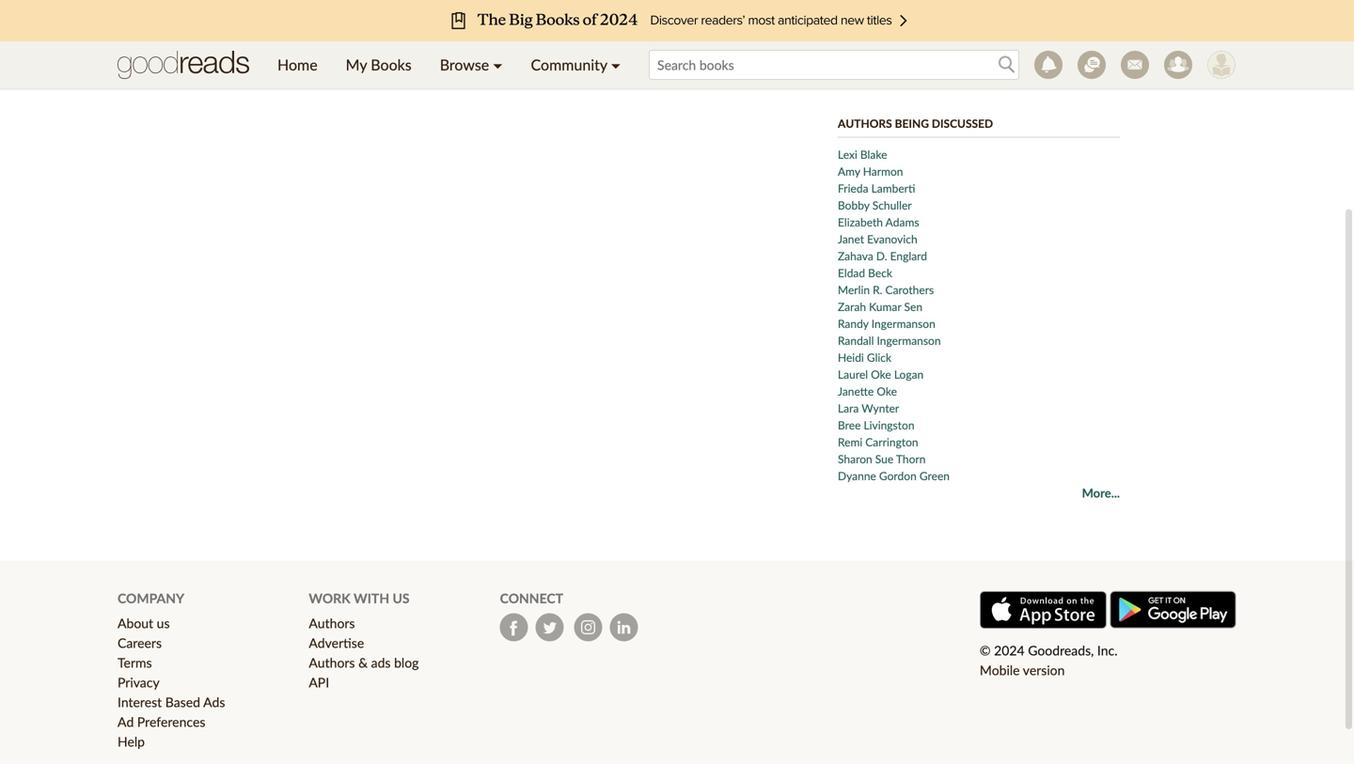 Task type: describe. For each thing, give the bounding box(es) containing it.
janet
[[838, 232, 864, 246]]

green
[[919, 469, 950, 483]]

my books
[[346, 55, 412, 74]]

blake
[[860, 148, 887, 161]]

heidi
[[838, 351, 864, 364]]

menu containing home
[[263, 41, 635, 88]]

notifications image
[[1034, 51, 1063, 79]]

goodreads,
[[1028, 643, 1094, 659]]

work with us authors advertise authors & ads blog api
[[309, 591, 419, 691]]

goodreads on facebook image
[[500, 614, 528, 642]]

merlin
[[838, 283, 870, 297]]

frieda lamberti link
[[838, 181, 915, 195]]

remi
[[838, 435, 862, 449]]

community
[[531, 55, 607, 74]]

1 vertical spatial ingermanson
[[877, 334, 941, 347]]

lexi
[[838, 148, 857, 161]]

blog
[[394, 655, 419, 671]]

terms link
[[118, 655, 152, 671]]

randall
[[838, 334, 874, 347]]

glick
[[867, 351, 892, 364]]

carrington
[[865, 435, 918, 449]]

elizabeth     adams link
[[838, 215, 919, 229]]

bree livingston link
[[838, 418, 914, 432]]

carothers
[[885, 283, 934, 297]]

my group discussions image
[[1078, 51, 1106, 79]]

mobile
[[980, 662, 1020, 678]]

company about us careers terms privacy interest based ads ad preferences help
[[118, 591, 225, 750]]

friend requests image
[[1164, 51, 1192, 79]]

advertise link
[[309, 635, 364, 651]]

merlin r. carothers link
[[838, 283, 934, 297]]

my books link
[[332, 41, 426, 88]]

dyanne
[[838, 469, 876, 483]]

careers link
[[118, 635, 162, 651]]

download app for ios image
[[980, 591, 1107, 629]]

community ▾
[[531, 55, 621, 74]]

1 more... link from the top
[[1082, 58, 1120, 75]]

1 more... from the top
[[1082, 59, 1120, 74]]

based
[[165, 695, 200, 710]]

browse
[[440, 55, 489, 74]]

&
[[358, 655, 368, 671]]

sharon sue thorn link
[[838, 452, 926, 466]]

version
[[1023, 662, 1065, 678]]

r.
[[873, 283, 882, 297]]

discussed
[[932, 117, 993, 130]]

janette
[[838, 385, 874, 398]]

browse ▾ button
[[426, 41, 517, 88]]

eldad
[[838, 266, 865, 280]]

about us link
[[118, 616, 170, 632]]

api link
[[309, 675, 329, 691]]

amy
[[838, 165, 860, 178]]

bobby schuller link
[[838, 198, 912, 212]]

home
[[277, 55, 317, 74]]

Search for books to add to your shelves search field
[[649, 50, 1019, 80]]

wynter
[[862, 402, 899, 415]]

1 vertical spatial oke
[[877, 385, 897, 398]]

preferences
[[137, 714, 205, 730]]

gordon
[[879, 469, 917, 483]]

john smith image
[[1207, 51, 1236, 79]]

randy ingermanson link
[[838, 317, 935, 331]]

janet evanovich link
[[838, 232, 917, 246]]

inc.
[[1097, 643, 1118, 659]]

browse ▾
[[440, 55, 503, 74]]

©
[[980, 643, 991, 659]]

help link
[[118, 734, 145, 750]]

englard
[[890, 249, 927, 263]]

bree
[[838, 418, 861, 432]]

lexi blake amy harmon frieda lamberti bobby schuller elizabeth     adams janet evanovich zahava d. englard eldad beck merlin r. carothers zarah kumar sen randy ingermanson randall ingermanson heidi glick laurel oke logan janette oke lara wynter bree livingston remi carrington sharon sue thorn dyanne gordon green more...
[[838, 148, 1120, 501]]

▾ for community ▾
[[611, 55, 621, 74]]

▾ for browse ▾
[[493, 55, 503, 74]]

careers
[[118, 635, 162, 651]]

privacy link
[[118, 675, 160, 691]]

sen
[[904, 300, 922, 314]]

us for with
[[393, 591, 410, 607]]

goodreads on linkedin image
[[610, 614, 638, 642]]

janette oke link
[[838, 385, 897, 398]]

api
[[309, 675, 329, 691]]

help
[[118, 734, 145, 750]]

work
[[309, 591, 351, 607]]

eldad beck link
[[838, 266, 892, 280]]



Task type: vqa. For each thing, say whether or not it's contained in the screenshot.
off
no



Task type: locate. For each thing, give the bounding box(es) containing it.
0 horizontal spatial ▾
[[493, 55, 503, 74]]

1 vertical spatial more...
[[1082, 486, 1120, 501]]

elizabeth
[[838, 215, 883, 229]]

beck
[[868, 266, 892, 280]]

more... inside lexi blake amy harmon frieda lamberti bobby schuller elizabeth     adams janet evanovich zahava d. englard eldad beck merlin r. carothers zarah kumar sen randy ingermanson randall ingermanson heidi glick laurel oke logan janette oke lara wynter bree livingston remi carrington sharon sue thorn dyanne gordon green more...
[[1082, 486, 1120, 501]]

1 vertical spatial us
[[157, 616, 170, 632]]

1 horizontal spatial us
[[393, 591, 410, 607]]

1 vertical spatial authors
[[309, 616, 355, 632]]

▾
[[493, 55, 503, 74], [611, 55, 621, 74]]

1 ▾ from the left
[[493, 55, 503, 74]]

home link
[[263, 41, 332, 88]]

lamberti
[[871, 181, 915, 195]]

my
[[346, 55, 367, 74]]

sue
[[875, 452, 893, 466]]

ingermanson down sen
[[871, 317, 935, 331]]

zahava
[[838, 249, 873, 263]]

interest based ads link
[[118, 695, 225, 710]]

schuller
[[872, 198, 912, 212]]

kumar
[[869, 300, 901, 314]]

laurel
[[838, 368, 868, 381]]

remi carrington link
[[838, 435, 918, 449]]

1 vertical spatial more... link
[[1082, 485, 1120, 502]]

0 vertical spatial oke
[[871, 368, 891, 381]]

▾ inside "popup button"
[[493, 55, 503, 74]]

2 vertical spatial authors
[[309, 655, 355, 671]]

0 horizontal spatial us
[[157, 616, 170, 632]]

ingermanson down randy ingermanson link
[[877, 334, 941, 347]]

authors link
[[309, 616, 355, 632]]

zarah
[[838, 300, 866, 314]]

lexi blake link
[[838, 148, 887, 161]]

with
[[354, 591, 389, 607]]

us right with at the left bottom
[[393, 591, 410, 607]]

© 2024 goodreads, inc. mobile version
[[980, 643, 1118, 678]]

ads
[[203, 695, 225, 710]]

0 vertical spatial ingermanson
[[871, 317, 935, 331]]

us inside company about us careers terms privacy interest based ads ad preferences help
[[157, 616, 170, 632]]

thorn
[[896, 452, 926, 466]]

▾ inside popup button
[[611, 55, 621, 74]]

community ▾ button
[[517, 41, 635, 88]]

goodreads on twitter image
[[536, 614, 564, 642]]

advertise
[[309, 635, 364, 651]]

more... link
[[1082, 58, 1120, 75], [1082, 485, 1120, 502]]

▾ right community
[[611, 55, 621, 74]]

randy
[[838, 317, 869, 331]]

us right about
[[157, 616, 170, 632]]

frieda
[[838, 181, 868, 195]]

being
[[895, 117, 929, 130]]

us for about
[[157, 616, 170, 632]]

0 vertical spatial authors
[[838, 117, 892, 130]]

Search books text field
[[649, 50, 1019, 80]]

evanovich
[[867, 232, 917, 246]]

authors up 'lexi blake' link
[[838, 117, 892, 130]]

laurel oke logan link
[[838, 368, 924, 381]]

zahava d. englard link
[[838, 249, 927, 263]]

2 more... link from the top
[[1082, 485, 1120, 502]]

livingston
[[864, 418, 914, 432]]

authors
[[838, 117, 892, 130], [309, 616, 355, 632], [309, 655, 355, 671]]

oke down glick
[[871, 368, 891, 381]]

lara wynter link
[[838, 402, 899, 415]]

authors up 'advertise' link
[[309, 616, 355, 632]]

▾ right browse
[[493, 55, 503, 74]]

interest
[[118, 695, 162, 710]]

'salem's lot image
[[838, 7, 867, 54]]

amy harmon link
[[838, 165, 903, 178]]

1 horizontal spatial ▾
[[611, 55, 621, 74]]

randall ingermanson link
[[838, 334, 941, 347]]

us inside work with us authors advertise authors & ads blog api
[[393, 591, 410, 607]]

goodreads on instagram image
[[574, 614, 602, 642]]

ads
[[371, 655, 391, 671]]

ingermanson
[[871, 317, 935, 331], [877, 334, 941, 347]]

0 vertical spatial us
[[393, 591, 410, 607]]

terms
[[118, 655, 152, 671]]

privacy
[[118, 675, 160, 691]]

ad preferences link
[[118, 714, 205, 730]]

connect
[[500, 591, 563, 607]]

zarah kumar sen link
[[838, 300, 922, 314]]

0 vertical spatial more...
[[1082, 59, 1120, 74]]

logan
[[894, 368, 924, 381]]

about
[[118, 616, 153, 632]]

books
[[371, 55, 412, 74]]

lara
[[838, 402, 859, 415]]

dyanne gordon green link
[[838, 469, 950, 483]]

0 vertical spatial more... link
[[1082, 58, 1120, 75]]

2 more... from the top
[[1082, 486, 1120, 501]]

authors & ads blog link
[[309, 655, 419, 671]]

download app for android image
[[1110, 591, 1237, 629]]

d.
[[876, 249, 887, 263]]

sharon
[[838, 452, 872, 466]]

2 ▾ from the left
[[611, 55, 621, 74]]

2024
[[994, 643, 1025, 659]]

inbox image
[[1121, 51, 1149, 79]]

mobile version link
[[980, 662, 1065, 678]]

oke down "laurel oke logan" link
[[877, 385, 897, 398]]

authors down advertise
[[309, 655, 355, 671]]

menu
[[263, 41, 635, 88]]

heidi glick link
[[838, 351, 892, 364]]

company
[[118, 591, 184, 607]]

bobby
[[838, 198, 869, 212]]

ad
[[118, 714, 134, 730]]



